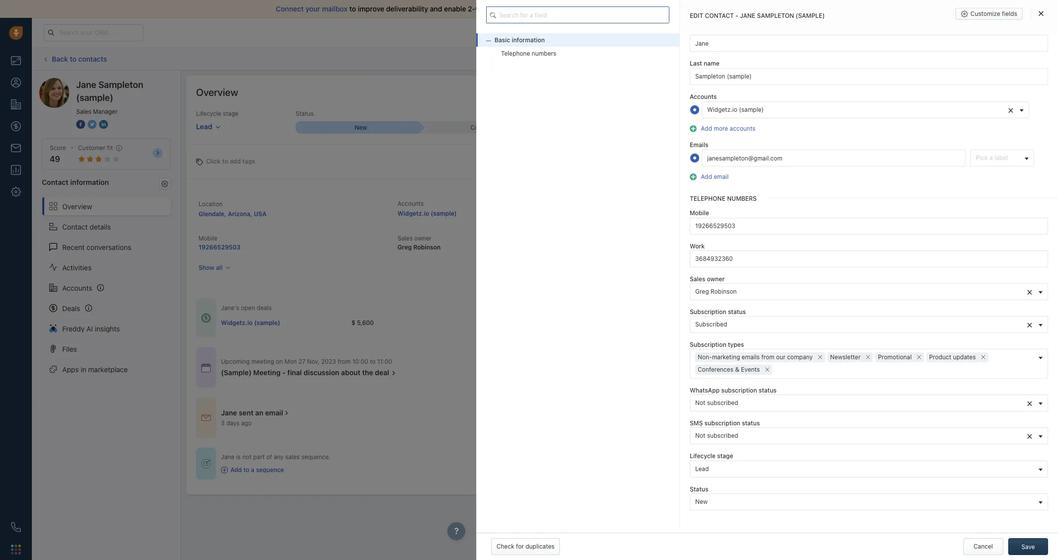 Task type: locate. For each thing, give the bounding box(es) containing it.
telephone numbers
[[501, 50, 556, 57], [690, 195, 757, 203]]

jane up the 3
[[221, 409, 237, 418]]

2 horizontal spatial sales
[[690, 276, 705, 283]]

a down not
[[251, 467, 254, 475]]

accounts down last name
[[690, 93, 717, 100]]

the
[[362, 369, 373, 377]]

widgetz.io (sample) link
[[398, 210, 457, 218], [221, 319, 280, 327]]

1 horizontal spatial stage
[[717, 453, 733, 461]]

email down more
[[714, 173, 729, 181]]

0 vertical spatial details
[[90, 223, 111, 231]]

owner inside the sales owner greg robinson
[[414, 235, 432, 242]]

container_wx8msf4aqz5i3rn1 image inside add to a sequence link
[[221, 467, 228, 474]]

whatsapp
[[690, 387, 720, 395]]

- inside dialog
[[735, 12, 738, 19]]

1 horizontal spatial widgetz.io (sample)
[[707, 106, 764, 113]]

2 subscribed from the top
[[707, 433, 738, 440]]

subscription up non-
[[690, 341, 726, 349]]

not subscribed for whatsapp
[[695, 400, 738, 407]]

row containing widgetz.io (sample)
[[221, 313, 743, 334]]

upcoming meeting on mon 27 nov, 2023 from 10:00 to 11:00
[[221, 359, 392, 366]]

1 horizontal spatial view
[[903, 246, 917, 253]]

call link
[[693, 51, 724, 67]]

lifecycle down sms
[[690, 453, 716, 461]]

(sample) inside jane sampleton (sample) sales manager
[[76, 93, 113, 103]]

final
[[287, 369, 302, 377]]

27
[[298, 359, 305, 366]]

overview
[[196, 87, 238, 98], [62, 202, 92, 211]]

(sample) up manager
[[76, 93, 113, 103]]

× button for newsletter
[[863, 352, 873, 363]]

× button right events
[[762, 364, 772, 375]]

0 horizontal spatial a
[[251, 467, 254, 475]]

of left any
[[266, 454, 272, 461]]

21
[[832, 29, 838, 35]]

lead inside button
[[695, 466, 709, 473]]

promotional
[[878, 354, 912, 361]]

jane right contact
[[740, 12, 755, 19]]

arizona,
[[228, 211, 252, 218]]

0 horizontal spatial telephone numbers
[[501, 50, 556, 57]]

fields
[[1002, 10, 1017, 17]]

edit
[[690, 12, 703, 19]]

× button for conferences & events
[[762, 364, 772, 375]]

mobile up the 19266529503
[[199, 235, 217, 242]]

owner for sales owner greg robinson
[[414, 235, 432, 242]]

1 vertical spatial mobile
[[199, 235, 217, 242]]

lifecycle stage up lead link
[[196, 110, 238, 117]]

widgetz.io (sample) down open
[[221, 319, 280, 327]]

0 horizontal spatial days
[[226, 420, 240, 428]]

1 vertical spatial sampleton
[[98, 80, 143, 90]]

sequence.
[[301, 454, 331, 461]]

close image
[[1043, 6, 1048, 11], [1039, 10, 1044, 16]]

lead down sms
[[695, 466, 709, 473]]

add email button
[[690, 172, 732, 182]]

accounts widgetz.io (sample)
[[398, 200, 457, 218]]

1 vertical spatial widgetz.io
[[398, 210, 429, 218]]

widgetz.io inside dialog
[[707, 106, 737, 113]]

sales right any
[[285, 454, 300, 461]]

2 your from the left
[[618, 4, 633, 13]]

view
[[903, 246, 917, 253], [744, 364, 758, 372]]

0 horizontal spatial overview
[[62, 202, 92, 211]]

linkedin circled image
[[99, 119, 108, 130]]

subscription for sms
[[705, 420, 740, 428]]

deliverability
[[386, 4, 428, 13]]

1 horizontal spatial all
[[609, 4, 616, 13]]

view down emails
[[744, 364, 758, 372]]

0 horizontal spatial lifecycle stage
[[196, 110, 238, 117]]

freshworks switcher image
[[11, 545, 21, 555]]

emails
[[742, 354, 760, 361]]

mng settings image
[[161, 181, 168, 188]]

robinson down sales owner
[[711, 288, 737, 296]]

greg down accounts widgetz.io (sample)
[[398, 244, 412, 251]]

greg down sales owner
[[695, 288, 709, 296]]

days for an
[[226, 420, 240, 428]]

widgetz.io up the sales owner greg robinson
[[398, 210, 429, 218]]

information up available.
[[512, 36, 545, 44]]

0 horizontal spatial numbers
[[532, 50, 556, 57]]

what's new image
[[986, 30, 993, 37]]

numbers down basic information
[[532, 50, 556, 57]]

1 vertical spatial view
[[744, 364, 758, 372]]

jane down contacts on the left top of the page
[[76, 80, 96, 90]]

save
[[1022, 544, 1035, 552]]

0 vertical spatial email
[[516, 4, 533, 13]]

back to contacts
[[52, 55, 107, 63]]

click right available.
[[554, 55, 568, 62]]

contact down the 49 button
[[42, 178, 68, 187]]

1 horizontal spatial a
[[990, 154, 993, 162]]

email right sync on the top left of the page
[[516, 4, 533, 13]]

telephone down basic information dropdown button
[[501, 50, 530, 57]]

marketing
[[712, 354, 740, 361]]

2 not subscribed from the top
[[695, 433, 738, 440]]

jane inside jane sampleton (sample) sales manager
[[76, 80, 96, 90]]

0 vertical spatial add
[[701, 125, 712, 132]]

1 subscribed from the top
[[707, 400, 738, 407]]

not for sms
[[695, 433, 705, 440]]

2 subscription from the top
[[690, 341, 726, 349]]

sales left data
[[635, 4, 652, 13]]

widgetz.io up more
[[707, 106, 737, 113]]

2 vertical spatial add
[[230, 467, 242, 475]]

owner up greg robinson
[[707, 276, 725, 283]]

subscribed down sms subscription status
[[707, 433, 738, 440]]

sampleton up manager
[[98, 80, 143, 90]]

(sample) up trial at the right
[[796, 12, 825, 19]]

robinson
[[413, 244, 441, 251], [711, 288, 737, 296]]

1 horizontal spatial of
[[507, 4, 514, 13]]

sales inside dialog
[[690, 276, 705, 283]]

all for show all
[[216, 264, 223, 272]]

Start typing... email field
[[702, 150, 966, 167]]

0 vertical spatial information
[[512, 36, 545, 44]]

1 vertical spatial overview
[[62, 202, 92, 211]]

1 vertical spatial -
[[282, 369, 286, 377]]

check
[[497, 544, 514, 551]]

start
[[738, 4, 754, 13]]

mobile up work
[[690, 210, 709, 217]]

status down whatsapp subscription status
[[742, 420, 760, 428]]

× button right company
[[815, 352, 825, 363]]

widgetz.io (sample) link down open
[[221, 319, 280, 327]]

0 vertical spatial view
[[903, 246, 917, 253]]

0 horizontal spatial click
[[206, 158, 221, 165]]

status for whatsapp subscription status
[[759, 387, 777, 395]]

0 vertical spatial days
[[839, 29, 851, 35]]

1 horizontal spatial accounts
[[398, 200, 424, 208]]

1 vertical spatial telephone numbers
[[690, 195, 757, 203]]

twitter circled image
[[88, 119, 97, 130]]

1 horizontal spatial lifecycle stage
[[690, 453, 733, 461]]

subscription right sms
[[705, 420, 740, 428]]

usa
[[254, 211, 267, 218]]

0 horizontal spatial status
[[296, 110, 314, 117]]

status down greg robinson
[[728, 309, 746, 316]]

recent conversations
[[62, 243, 131, 252]]

notes
[[927, 246, 943, 253]]

new for the new button
[[695, 499, 708, 506]]

contact up recent at the left of the page
[[62, 223, 88, 231]]

1 vertical spatial stage
[[717, 453, 733, 461]]

status
[[728, 309, 746, 316], [759, 387, 777, 395], [742, 420, 760, 428]]

2 horizontal spatial accounts
[[690, 93, 717, 100]]

Last name text field
[[690, 68, 1048, 85]]

details up the recent conversations
[[90, 223, 111, 231]]

robinson inside dialog
[[711, 288, 737, 296]]

0 horizontal spatial sales
[[285, 454, 300, 461]]

company
[[787, 354, 813, 361]]

0 vertical spatial overview
[[196, 87, 238, 98]]

1 vertical spatial greg
[[695, 288, 709, 296]]

mobile inside dialog
[[690, 210, 709, 217]]

add left more
[[701, 125, 712, 132]]

0 vertical spatial -
[[735, 12, 738, 19]]

- left the final
[[282, 369, 286, 377]]

days inside jane sent an email 3 days ago
[[226, 420, 240, 428]]

of right sync on the top left of the page
[[507, 4, 514, 13]]

0 vertical spatial numbers
[[532, 50, 556, 57]]

accounts up the sales owner greg robinson
[[398, 200, 424, 208]]

numbers down add email
[[727, 195, 757, 203]]

lead up click to add tags
[[196, 123, 212, 131]]

1 horizontal spatial overview
[[196, 87, 238, 98]]

(sample) up the sales owner greg robinson
[[431, 210, 457, 218]]

new inside new link
[[355, 124, 367, 131]]

newsletter
[[830, 354, 861, 361]]

2 horizontal spatial email
[[714, 173, 729, 181]]

1 horizontal spatial container_wx8msf4aqz5i3rn1 image
[[390, 370, 397, 377]]

show
[[199, 264, 214, 272]]

available.
[[526, 55, 552, 62]]

jane for is
[[221, 454, 234, 461]]

1 horizontal spatial greg
[[695, 288, 709, 296]]

telephone numbers down basic information
[[501, 50, 556, 57]]

sales
[[635, 4, 652, 13], [285, 454, 300, 461]]

add down emails
[[701, 173, 712, 181]]

0 vertical spatial sampleton
[[757, 12, 794, 19]]

send email image
[[960, 28, 967, 37]]

container_wx8msf4aqz5i3rn1 image left is on the left bottom
[[201, 459, 211, 469]]

0 horizontal spatial in
[[81, 366, 86, 374]]

1 horizontal spatial click
[[554, 55, 568, 62]]

details for contact details
[[90, 223, 111, 231]]

cell
[[612, 314, 743, 334]]

1 vertical spatial lifecycle stage
[[690, 453, 733, 461]]

a inside button
[[990, 154, 993, 162]]

information inside dialog
[[512, 36, 545, 44]]

sent
[[239, 409, 254, 418]]

sales down accounts widgetz.io (sample)
[[398, 235, 413, 242]]

row
[[221, 313, 743, 334]]

sales inside the sales owner greg robinson
[[398, 235, 413, 242]]

new button
[[690, 494, 1048, 511]]

1 horizontal spatial telephone
[[690, 195, 726, 203]]

all right show
[[216, 264, 223, 272]]

all
[[609, 4, 616, 13], [919, 246, 926, 253], [216, 264, 223, 272]]

0 horizontal spatial greg
[[398, 244, 412, 251]]

1 not subscribed from the top
[[695, 400, 738, 407]]

all left notes
[[919, 246, 926, 253]]

1 horizontal spatial sampleton
[[757, 12, 794, 19]]

accounts down activities
[[62, 284, 92, 292]]

sales up greg robinson
[[690, 276, 705, 283]]

contact details
[[62, 223, 111, 231]]

1 vertical spatial click
[[206, 158, 221, 165]]

2 not from the top
[[695, 433, 705, 440]]

0 vertical spatial mobile
[[690, 210, 709, 217]]

subscribed down whatsapp subscription status
[[707, 400, 738, 407]]

not subscribed down whatsapp
[[695, 400, 738, 407]]

customer
[[78, 144, 105, 152]]

overview up lead link
[[196, 87, 238, 98]]

more
[[714, 125, 728, 132]]

in
[[825, 29, 830, 35], [81, 366, 86, 374]]

0 horizontal spatial telephone
[[501, 50, 530, 57]]

details down our
[[760, 364, 778, 372]]

1 not from the top
[[695, 400, 705, 407]]

- right contact
[[735, 12, 738, 19]]

0 horizontal spatial widgetz.io (sample)
[[221, 319, 280, 327]]

telephone down add email "button"
[[690, 195, 726, 203]]

whatsapp subscription status
[[690, 387, 777, 395]]

0 vertical spatial contact
[[42, 178, 68, 187]]

container_wx8msf4aqz5i3rn1 image
[[201, 314, 211, 324], [201, 363, 211, 373], [201, 413, 211, 423], [221, 467, 228, 474]]

1 vertical spatial lead
[[695, 466, 709, 473]]

owner down accounts widgetz.io (sample)
[[414, 235, 432, 242]]

2023
[[321, 359, 336, 366]]

mobile inside mobile 19266529503
[[199, 235, 217, 242]]

from up view details
[[762, 354, 775, 361]]

1 vertical spatial robinson
[[711, 288, 737, 296]]

pick
[[976, 154, 988, 162]]

jane for sent
[[221, 409, 237, 418]]

trial
[[800, 29, 810, 35]]

0 vertical spatial a
[[990, 154, 993, 162]]

add inside "button"
[[701, 173, 712, 181]]

email inside "button"
[[714, 173, 729, 181]]

0 horizontal spatial widgetz.io
[[221, 319, 253, 327]]

stage down sms subscription status
[[717, 453, 733, 461]]

to right back
[[70, 55, 76, 63]]

subscription up subscribed
[[690, 309, 726, 316]]

1 horizontal spatial lifecycle
[[690, 453, 716, 461]]

location
[[199, 201, 223, 208]]

email right an
[[265, 409, 283, 418]]

on
[[276, 359, 283, 366]]

1 horizontal spatial mobile
[[690, 210, 709, 217]]

details for view details
[[760, 364, 778, 372]]

2 vertical spatial accounts
[[62, 284, 92, 292]]

information down customer
[[70, 178, 109, 187]]

0 vertical spatial accounts
[[690, 93, 717, 100]]

explore plans link
[[865, 26, 914, 38]]

container_wx8msf4aqz5i3rn1 image
[[390, 370, 397, 377], [201, 459, 211, 469]]

widgetz.io (sample) link up the sales owner greg robinson
[[398, 210, 457, 218]]

lifecycle up lead link
[[196, 110, 221, 117]]

0 vertical spatial subscription
[[690, 309, 726, 316]]

1 vertical spatial widgetz.io (sample)
[[221, 319, 280, 327]]

information
[[512, 36, 545, 44], [70, 178, 109, 187]]

1 vertical spatial in
[[81, 366, 86, 374]]

× button left product
[[914, 352, 924, 363]]

1 horizontal spatial sales
[[398, 235, 413, 242]]

container_wx8msf4aqz5i3rn1 image right deal
[[390, 370, 397, 377]]

lead button
[[690, 461, 1048, 478]]

accounts inside dialog
[[690, 93, 717, 100]]

overview up contact details
[[62, 202, 92, 211]]

0 vertical spatial not subscribed
[[695, 400, 738, 407]]

any
[[274, 454, 284, 461]]

0 vertical spatial container_wx8msf4aqz5i3rn1 image
[[390, 370, 397, 377]]

add down is on the left bottom
[[230, 467, 242, 475]]

sales up facebook circled icon
[[76, 108, 91, 115]]

add email link
[[699, 173, 729, 181]]

× button right updates at the bottom
[[978, 352, 988, 363]]

all for view all notes
[[919, 246, 926, 253]]

all right the import
[[609, 4, 616, 13]]

None search field
[[486, 6, 669, 23], [772, 365, 785, 376], [486, 6, 669, 23], [772, 365, 785, 376]]

click to add tags
[[206, 158, 255, 165]]

subscription
[[721, 387, 757, 395], [705, 420, 740, 428]]

(sample) down deals
[[254, 319, 280, 327]]

robinson inside the sales owner greg robinson
[[413, 244, 441, 251]]

updates
[[501, 55, 524, 62]]

days right 21
[[839, 29, 851, 35]]

robinson down accounts widgetz.io (sample)
[[413, 244, 441, 251]]

jane left is on the left bottom
[[221, 454, 234, 461]]

contact
[[42, 178, 68, 187], [62, 223, 88, 231]]

1 horizontal spatial days
[[839, 29, 851, 35]]

widgetz.io
[[707, 106, 737, 113], [398, 210, 429, 218], [221, 319, 253, 327]]

days
[[839, 29, 851, 35], [226, 420, 240, 428]]

1 horizontal spatial your
[[618, 4, 633, 13]]

jane
[[740, 12, 755, 19], [76, 80, 96, 90], [221, 409, 237, 418], [221, 454, 234, 461]]

1 vertical spatial days
[[226, 420, 240, 428]]

add inside button
[[701, 125, 712, 132]]

× button for non-marketing emails from our company
[[815, 352, 825, 363]]

greg inside dialog
[[695, 288, 709, 296]]

to left "refresh."
[[570, 55, 575, 62]]

1 horizontal spatial widgetz.io (sample) link
[[398, 210, 457, 218]]

0 vertical spatial click
[[554, 55, 568, 62]]

2 vertical spatial email
[[265, 409, 283, 418]]

ai
[[87, 325, 93, 333]]

click left add
[[206, 158, 221, 165]]

an
[[255, 409, 263, 418]]

view left notes
[[903, 246, 917, 253]]

add for add more accounts
[[701, 125, 712, 132]]

a right pick
[[990, 154, 993, 162]]

0 vertical spatial robinson
[[413, 244, 441, 251]]

your right the import
[[618, 4, 633, 13]]

2 vertical spatial status
[[742, 420, 760, 428]]

sales for sales owner
[[690, 276, 705, 283]]

add email
[[701, 173, 729, 181]]

updates
[[953, 354, 976, 361]]

new inside the new button
[[695, 499, 708, 506]]

0 vertical spatial status
[[296, 110, 314, 117]]

0 vertical spatial greg
[[398, 244, 412, 251]]

contact information
[[42, 178, 109, 187]]

1 vertical spatial a
[[251, 467, 254, 475]]

1 horizontal spatial lead
[[695, 466, 709, 473]]

0 vertical spatial sales
[[635, 4, 652, 13]]

numbers inside telephone numbers link
[[532, 50, 556, 57]]

1 horizontal spatial in
[[825, 29, 830, 35]]

mobile for mobile
[[690, 210, 709, 217]]

email
[[516, 4, 533, 13], [714, 173, 729, 181], [265, 409, 283, 418]]

subscription
[[690, 309, 726, 316], [690, 341, 726, 349]]

widgetz.io inside accounts widgetz.io (sample)
[[398, 210, 429, 218]]

1 vertical spatial container_wx8msf4aqz5i3rn1 image
[[201, 459, 211, 469]]

1 vertical spatial accounts
[[398, 200, 424, 208]]

telephone numbers down add email
[[690, 195, 757, 203]]

owner inside dialog
[[707, 276, 725, 283]]

discussion
[[304, 369, 339, 377]]

(sample) inside accounts widgetz.io (sample)
[[431, 210, 457, 218]]

1 horizontal spatial widgetz.io
[[398, 210, 429, 218]]

stage up click to add tags
[[223, 110, 238, 117]]

0 horizontal spatial details
[[90, 223, 111, 231]]

qualified link
[[669, 122, 794, 134]]

0 horizontal spatial email
[[265, 409, 283, 418]]

× button right the newsletter
[[863, 352, 873, 363]]

$
[[352, 319, 355, 327]]

1 vertical spatial all
[[919, 246, 926, 253]]

jane inside jane sent an email 3 days ago
[[221, 409, 237, 418]]

subscribed for whatsapp
[[707, 400, 738, 407]]

dialog
[[476, 0, 1058, 561]]

deals
[[257, 305, 272, 312]]

1 vertical spatial not subscribed
[[695, 433, 738, 440]]

accounts inside accounts widgetz.io (sample)
[[398, 200, 424, 208]]

edit contact - jane sampleton (sample)
[[690, 12, 825, 19]]

0 horizontal spatial all
[[216, 264, 223, 272]]

sampleton up your
[[757, 12, 794, 19]]

contacted link
[[420, 122, 545, 134]]

your left mailbox
[[306, 4, 320, 13]]

way
[[475, 4, 488, 13]]

1 vertical spatial status
[[690, 486, 708, 494]]

not down whatsapp
[[695, 400, 705, 407]]

lifecycle stage down sms subscription status
[[690, 453, 733, 461]]

1 subscription from the top
[[690, 309, 726, 316]]



Task type: vqa. For each thing, say whether or not it's contained in the screenshot.


Task type: describe. For each thing, give the bounding box(es) containing it.
search image
[[490, 11, 500, 19]]

non-marketing emails from our company
[[698, 354, 813, 361]]

updates available. click to refresh.
[[501, 55, 599, 62]]

Start typing... text field
[[690, 35, 1048, 52]]

3
[[221, 420, 225, 428]]

1 vertical spatial telephone
[[690, 195, 726, 203]]

- for jane
[[735, 12, 738, 19]]

mailbox
[[322, 4, 348, 13]]

email button
[[653, 51, 688, 67]]

product
[[929, 354, 951, 361]]

lifecycle inside dialog
[[690, 453, 716, 461]]

owner for sales owner
[[707, 276, 725, 283]]

lead link
[[196, 118, 221, 132]]

activities
[[62, 264, 92, 272]]

close image inside dialog
[[1039, 10, 1044, 16]]

ends
[[811, 29, 824, 35]]

not for whatsapp
[[695, 400, 705, 407]]

not subscribed for sms
[[695, 433, 738, 440]]

widgetz.io (sample) inside dialog
[[707, 106, 764, 113]]

recent
[[62, 243, 85, 252]]

19266529503
[[199, 244, 241, 251]]

customize fields
[[971, 10, 1017, 17]]

information for contact information
[[70, 178, 109, 187]]

files
[[62, 345, 77, 354]]

1 vertical spatial sales
[[285, 454, 300, 461]]

5,600
[[357, 319, 374, 327]]

0 vertical spatial lifecycle stage
[[196, 110, 238, 117]]

dialog containing ×
[[476, 0, 1058, 561]]

to left add
[[222, 158, 228, 165]]

duplicates
[[526, 544, 555, 551]]

view all notes
[[903, 246, 943, 253]]

1 horizontal spatial email
[[516, 4, 533, 13]]

conversations
[[87, 243, 131, 252]]

your trial ends in 21 days
[[786, 29, 851, 35]]

1 horizontal spatial telephone numbers
[[690, 195, 757, 203]]

qualified
[[722, 124, 748, 131]]

ago
[[241, 420, 252, 428]]

stage inside dialog
[[717, 453, 733, 461]]

deal
[[375, 369, 389, 377]]

lead for lead button
[[695, 466, 709, 473]]

conversations.
[[535, 4, 583, 13]]

19266529503 link
[[199, 244, 241, 251]]

0 vertical spatial of
[[507, 4, 514, 13]]

- for final
[[282, 369, 286, 377]]

last
[[690, 60, 702, 67]]

2 vertical spatial widgetz.io
[[221, 319, 253, 327]]

jane sampleton (sample) sales manager
[[76, 80, 143, 115]]

pick a label button
[[971, 150, 1034, 167]]

add more accounts button
[[690, 124, 759, 133]]

0 vertical spatial status
[[728, 309, 746, 316]]

sales for sales owner greg robinson
[[398, 235, 413, 242]]

basic information button
[[486, 36, 545, 44]]

× button for product updates
[[978, 352, 988, 363]]

view details
[[744, 364, 778, 372]]

view for view all notes
[[903, 246, 917, 253]]

0 horizontal spatial accounts
[[62, 284, 92, 292]]

0 vertical spatial lifecycle
[[196, 110, 221, 117]]

customize
[[971, 10, 1000, 17]]

sampleton inside dialog
[[757, 12, 794, 19]]

work
[[690, 243, 705, 250]]

information for basic information
[[512, 36, 545, 44]]

mon
[[285, 359, 297, 366]]

name
[[704, 60, 720, 67]]

add to a sequence
[[230, 467, 284, 475]]

Mobile text field
[[690, 218, 1048, 235]]

your
[[786, 29, 798, 35]]

sync
[[490, 4, 506, 13]]

jane's
[[221, 305, 239, 312]]

add
[[230, 158, 241, 165]]

Work text field
[[690, 251, 1048, 268]]

status inside dialog
[[690, 486, 708, 494]]

improve
[[358, 4, 384, 13]]

1 horizontal spatial sales
[[635, 4, 652, 13]]

greg robinson
[[695, 288, 737, 296]]

our
[[776, 354, 786, 361]]

49 button
[[50, 155, 60, 164]]

view all notes link
[[903, 246, 943, 254]]

0 horizontal spatial of
[[266, 454, 272, 461]]

facebook circled image
[[76, 119, 85, 130]]

1 your from the left
[[306, 4, 320, 13]]

from up about on the left bottom of page
[[338, 359, 351, 366]]

to right mailbox
[[349, 4, 356, 13]]

jane for sampleton
[[76, 80, 96, 90]]

check for duplicates button
[[491, 539, 560, 556]]

sampleton inside jane sampleton (sample) sales manager
[[98, 80, 143, 90]]

0 horizontal spatial container_wx8msf4aqz5i3rn1 image
[[201, 459, 211, 469]]

view for view details
[[744, 364, 758, 372]]

customize fields button
[[956, 8, 1023, 20]]

sales inside jane sampleton (sample) sales manager
[[76, 108, 91, 115]]

check for duplicates
[[497, 544, 555, 551]]

add more accounts link
[[699, 125, 756, 132]]

mobile for mobile 19266529503
[[199, 235, 217, 242]]

nov,
[[307, 359, 320, 366]]

from right start
[[756, 4, 771, 13]]

to left start
[[730, 4, 736, 13]]

freddy ai insights
[[62, 325, 120, 333]]

have
[[712, 4, 728, 13]]

you
[[680, 4, 692, 13]]

subscription for subscription types
[[690, 341, 726, 349]]

is
[[236, 454, 241, 461]]

0 vertical spatial telephone numbers
[[501, 50, 556, 57]]

and
[[430, 4, 442, 13]]

sales owner
[[690, 276, 725, 283]]

lifecycle stage inside dialog
[[690, 453, 733, 461]]

open
[[241, 305, 255, 312]]

lead for lead link
[[196, 123, 212, 131]]

0 horizontal spatial widgetz.io (sample) link
[[221, 319, 280, 327]]

(sample) up accounts
[[739, 106, 764, 113]]

accounts
[[730, 125, 756, 132]]

basic information
[[495, 36, 545, 44]]

conferences & events
[[698, 366, 760, 374]]

last name
[[690, 60, 720, 67]]

phone image
[[11, 523, 21, 533]]

jane inside dialog
[[740, 12, 755, 19]]

days for ends
[[839, 29, 851, 35]]

connect your mailbox to improve deliverability and enable 2-way sync of email conversations. import all your sales data so you don't have to start from scratch.
[[276, 4, 800, 13]]

greg inside the sales owner greg robinson
[[398, 244, 412, 251]]

tags
[[242, 158, 255, 165]]

&
[[735, 366, 739, 374]]

add for add to a sequence
[[230, 467, 242, 475]]

to left 11:00
[[370, 359, 376, 366]]

subscription for subscription status
[[690, 309, 726, 316]]

location glendale, arizona, usa
[[199, 201, 267, 218]]

sms
[[690, 420, 703, 428]]

0 vertical spatial all
[[609, 4, 616, 13]]

don't
[[693, 4, 711, 13]]

connect
[[276, 4, 304, 13]]

$ 5,600
[[352, 319, 374, 327]]

Search for a field text field
[[486, 6, 669, 23]]

deals
[[62, 304, 80, 313]]

new for new link
[[355, 124, 367, 131]]

cancel
[[974, 544, 993, 551]]

manager
[[93, 108, 118, 115]]

0 vertical spatial telephone
[[501, 50, 530, 57]]

× button for promotional
[[914, 352, 924, 363]]

apps
[[62, 366, 79, 374]]

from inside dialog
[[762, 354, 775, 361]]

basic information link
[[476, 33, 679, 47]]

Search your CRM... text field
[[44, 24, 143, 41]]

contact for contact information
[[42, 178, 68, 187]]

data
[[654, 4, 668, 13]]

to down not
[[244, 467, 249, 475]]

sales owner greg robinson
[[398, 235, 441, 251]]

meeting
[[253, 369, 281, 377]]

subscription status
[[690, 309, 746, 316]]

0 vertical spatial stage
[[223, 110, 238, 117]]

phone element
[[6, 518, 26, 538]]

fit
[[107, 144, 113, 152]]

subscribed for sms
[[707, 433, 738, 440]]

insights
[[95, 325, 120, 333]]

0 vertical spatial in
[[825, 29, 830, 35]]

jane's open deals
[[221, 305, 272, 312]]

view details link
[[739, 359, 783, 377]]

1 vertical spatial numbers
[[727, 195, 757, 203]]

email inside jane sent an email 3 days ago
[[265, 409, 283, 418]]

contact for contact details
[[62, 223, 88, 231]]

status for sms subscription status
[[742, 420, 760, 428]]

subscription for whatsapp
[[721, 387, 757, 395]]

new link
[[296, 122, 420, 134]]

add for add email
[[701, 173, 712, 181]]



